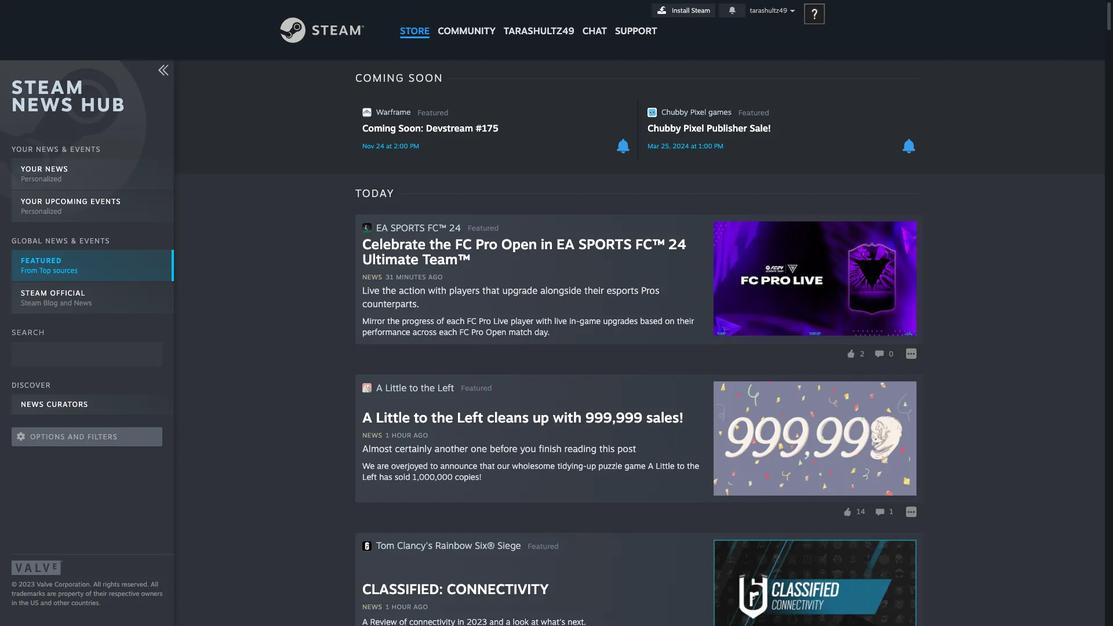 Task type: vqa. For each thing, say whether or not it's contained in the screenshot.
the in We are overjoyed to announce that our wholesome tidying-up puzzle game A Little to the Left has sold 1,000,000 copies!
yes



Task type: describe. For each thing, give the bounding box(es) containing it.
left for a little to the left
[[438, 382, 454, 393]]

chat link
[[578, 0, 611, 39]]

0 link
[[873, 346, 893, 361]]

we
[[362, 461, 375, 471]]

to down sales!
[[677, 461, 685, 471]]

soon
[[409, 71, 443, 84]]

on
[[665, 316, 675, 326]]

esports
[[607, 285, 639, 296]]

0 vertical spatial tarashultz49
[[750, 6, 787, 14]]

©
[[12, 580, 17, 589]]

events for global news & events
[[79, 236, 110, 245]]

trademarks
[[12, 590, 45, 598]]

install steam
[[672, 6, 710, 14]]

with inside a little to the left cleans up with 999,999 sales! news 1 hour ago almost certainly another one before you finish reading this post
[[553, 409, 582, 426]]

in-
[[569, 316, 580, 326]]

has
[[379, 472, 392, 482]]

before
[[490, 443, 517, 455]]

your news personalized
[[21, 165, 68, 183]]

coming soon
[[355, 71, 443, 84]]

2 vertical spatial pro
[[471, 327, 484, 337]]

steam inside steam news hub
[[12, 75, 84, 99]]

live inside celebrate the fc pro open in ea sports fc™ 24 ultimate team™ news 31 minutes ago live the action with players that upgrade alongside their esports pros counterparts.
[[362, 285, 379, 296]]

ea sports fc™ 24
[[376, 222, 461, 233]]

ea inside celebrate the fc pro open in ea sports fc™ 24 ultimate team™ news 31 minutes ago live the action with players that upgrade alongside their esports pros counterparts.
[[557, 235, 575, 253]]

1 all from the left
[[93, 580, 101, 589]]

search
[[12, 328, 45, 337]]

999,999
[[585, 409, 642, 426]]

global news & events
[[12, 236, 110, 245]]

chubby for chubby pixel games
[[662, 107, 688, 117]]

the inside mirror the progress of each fc pro live player with live in-game upgrades based on their performance across each fc pro open match day.
[[387, 316, 400, 326]]

from
[[21, 266, 37, 275]]

little for a little to the left cleans up with 999,999 sales! news 1 hour ago almost certainly another one before you finish reading this post
[[376, 409, 410, 426]]

across
[[413, 327, 437, 337]]

store link
[[396, 0, 434, 42]]

news inside steam official steam blog and news
[[74, 298, 92, 307]]

one
[[471, 443, 487, 455]]

nov 24 at 2:00 pm
[[362, 142, 419, 150]]

rainbow
[[435, 540, 472, 552]]

news inside classified: connectivity news 1 hour ago
[[362, 603, 382, 611]]

1 vertical spatial 1
[[890, 508, 893, 516]]

news curators link
[[12, 394, 174, 416]]

options and filters
[[30, 432, 118, 441]]

filters
[[87, 432, 118, 441]]

that inside celebrate the fc pro open in ea sports fc™ 24 ultimate team™ news 31 minutes ago live the action with players that upgrade alongside their esports pros counterparts.
[[482, 285, 500, 296]]

are inside the © 2023 valve corporation. all rights reserved. all trademarks are property of their respective owners in the us and other countries.
[[47, 590, 56, 598]]

fc™ inside celebrate the fc pro open in ea sports fc™ 24 ultimate team™ news 31 minutes ago live the action with players that upgrade alongside their esports pros counterparts.
[[636, 235, 665, 253]]

in inside the © 2023 valve corporation. all rights reserved. all trademarks are property of their respective owners in the us and other countries.
[[12, 599, 17, 607]]

are inside we are overjoyed to announce that our wholesome tidying-up puzzle game a little to the left has sold 1,000,000 copies!
[[377, 461, 389, 471]]

reading
[[564, 443, 597, 455]]

1 inside a little to the left cleans up with 999,999 sales! news 1 hour ago almost certainly another one before you finish reading this post
[[386, 431, 390, 439]]

featured for classified: connectivity
[[528, 541, 559, 551]]

0 vertical spatial each
[[447, 316, 465, 326]]

2023
[[19, 580, 35, 589]]

ago inside celebrate the fc pro open in ea sports fc™ 24 ultimate team™ news 31 minutes ago live the action with players that upgrade alongside their esports pros counterparts.
[[428, 273, 443, 281]]

1 inside classified: connectivity news 1 hour ago
[[386, 603, 390, 611]]

up inside a little to the left cleans up with 999,999 sales! news 1 hour ago almost certainly another one before you finish reading this post
[[533, 409, 549, 426]]

options
[[30, 432, 65, 441]]

featured inside featured from top sources
[[21, 256, 62, 265]]

reserved.
[[122, 580, 149, 589]]

little for a little to the left
[[385, 382, 407, 393]]

in inside celebrate the fc pro open in ea sports fc™ 24 ultimate team™ news 31 minutes ago live the action with players that upgrade alongside their esports pros counterparts.
[[541, 235, 553, 253]]

overjoyed
[[391, 461, 428, 471]]

0 horizontal spatial sports
[[391, 222, 425, 233]]

siege
[[497, 540, 521, 552]]

their inside mirror the progress of each fc pro live player with live in-game upgrades based on their performance across each fc pro open match day.
[[677, 316, 694, 326]]

open inside celebrate the fc pro open in ea sports fc™ 24 ultimate team™ news 31 minutes ago live the action with players that upgrade alongside their esports pros counterparts.
[[501, 235, 537, 253]]

your upcoming events personalized
[[21, 197, 121, 216]]

blog
[[43, 298, 58, 307]]

to inside a little to the left cleans up with 999,999 sales! news 1 hour ago almost certainly another one before you finish reading this post
[[414, 409, 428, 426]]

0 vertical spatial fc™
[[428, 222, 446, 233]]

ago inside a little to the left cleans up with 999,999 sales! news 1 hour ago almost certainly another one before you finish reading this post
[[414, 431, 428, 439]]

team™
[[422, 250, 470, 268]]

ultimate
[[362, 250, 419, 268]]

© 2023 valve corporation. all rights reserved. all trademarks are property of their respective owners in the us and other countries.
[[12, 580, 163, 607]]

hour inside classified: connectivity news 1 hour ago
[[392, 603, 411, 611]]

tidying-
[[557, 461, 587, 471]]

minutes
[[396, 273, 426, 281]]

a for a little to the left cleans up with 999,999 sales! news 1 hour ago almost certainly another one before you finish reading this post
[[362, 409, 372, 426]]

coming soon: devstream #175
[[362, 122, 499, 134]]

discover
[[12, 381, 51, 389]]

publisher
[[707, 122, 747, 134]]

sold
[[395, 472, 410, 482]]

25,
[[661, 142, 671, 150]]

tom clancy's rainbow six® siege
[[376, 540, 521, 552]]

featured for a little to the left cleans up with 999,999 sales!
[[461, 383, 492, 393]]

featured from top sources
[[21, 256, 78, 275]]

1 vertical spatial and
[[68, 432, 85, 441]]

finish
[[539, 443, 562, 455]]

the inside we are overjoyed to announce that our wholesome tidying-up puzzle game a little to the left has sold 1,000,000 copies!
[[687, 461, 699, 471]]

official
[[50, 289, 85, 297]]

1 link
[[873, 504, 893, 519]]

corporation.
[[54, 580, 92, 589]]

31
[[386, 273, 394, 281]]

we are overjoyed to announce that our wholesome tidying-up puzzle game a little to the left has sold 1,000,000 copies!
[[362, 461, 699, 482]]

soon:
[[399, 122, 423, 134]]

players
[[449, 285, 480, 296]]

us
[[30, 599, 39, 607]]

1 vertical spatial tarashultz49
[[504, 25, 574, 37]]

sources
[[53, 266, 78, 275]]

a for a little to the left
[[376, 382, 383, 393]]

celebrate the fc pro open in ea sports fc™ 24 ultimate team™ news 31 minutes ago live the action with players that upgrade alongside their esports pros counterparts.
[[362, 235, 687, 310]]

announce
[[440, 461, 477, 471]]

hour inside a little to the left cleans up with 999,999 sales! news 1 hour ago almost certainly another one before you finish reading this post
[[392, 431, 411, 439]]

top
[[39, 266, 51, 275]]

valve
[[37, 580, 53, 589]]

chubby for chubby pixel publisher sale!
[[648, 122, 681, 134]]

1 vertical spatial fc
[[467, 316, 477, 326]]

featured for celebrate the fc pro open in ea sports fc™ 24 ultimate team™
[[468, 223, 499, 233]]

1 at from the left
[[386, 142, 392, 150]]

2:00
[[394, 142, 408, 150]]

respective
[[109, 590, 139, 598]]

2
[[860, 349, 865, 358]]

another
[[435, 443, 468, 455]]

live
[[554, 316, 567, 326]]

game inside we are overjoyed to announce that our wholesome tidying-up puzzle game a little to the left has sold 1,000,000 copies!
[[625, 461, 646, 471]]

upgrades
[[603, 316, 638, 326]]

certainly
[[395, 443, 432, 455]]

personalized inside your news personalized
[[21, 175, 62, 183]]

classified:
[[362, 580, 443, 598]]

14
[[857, 508, 865, 516]]

and inside the © 2023 valve corporation. all rights reserved. all trademarks are property of their respective owners in the us and other countries.
[[40, 599, 52, 607]]

mirror
[[362, 316, 385, 326]]

their inside the © 2023 valve corporation. all rights reserved. all trademarks are property of their respective owners in the us and other countries.
[[93, 590, 107, 598]]

progress
[[402, 316, 434, 326]]



Task type: locate. For each thing, give the bounding box(es) containing it.
of up across
[[437, 316, 444, 326]]

0 vertical spatial &
[[62, 145, 67, 154]]

pro inside celebrate the fc pro open in ea sports fc™ 24 ultimate team™ news 31 minutes ago live the action with players that upgrade alongside their esports pros counterparts.
[[476, 235, 498, 253]]

little down performance
[[385, 382, 407, 393]]

of inside mirror the progress of each fc pro live player with live in-game upgrades based on their performance across each fc pro open match day.
[[437, 316, 444, 326]]

your
[[12, 145, 33, 154], [21, 165, 42, 173], [21, 197, 42, 206]]

1 pm from the left
[[410, 142, 419, 150]]

0 vertical spatial in
[[541, 235, 553, 253]]

pixel for games
[[690, 107, 706, 117]]

ea up celebrate
[[376, 222, 388, 233]]

this
[[599, 443, 615, 455]]

news curators
[[21, 400, 88, 409]]

the
[[429, 235, 451, 253], [382, 285, 396, 296], [387, 316, 400, 326], [421, 382, 435, 393], [431, 409, 453, 426], [687, 461, 699, 471], [19, 599, 29, 607]]

of inside the © 2023 valve corporation. all rights reserved. all trademarks are property of their respective owners in the us and other countries.
[[85, 590, 91, 598]]

2 personalized from the top
[[21, 207, 62, 216]]

community link
[[434, 0, 500, 42]]

hour down classified:
[[392, 603, 411, 611]]

your inside your news personalized
[[21, 165, 42, 173]]

1 vertical spatial pixel
[[684, 122, 704, 134]]

1 vertical spatial a
[[362, 409, 372, 426]]

2 horizontal spatial a
[[648, 461, 654, 471]]

0 horizontal spatial in
[[12, 599, 17, 607]]

1 vertical spatial hour
[[392, 603, 411, 611]]

tom
[[376, 540, 394, 552]]

almost
[[362, 443, 392, 455]]

news inside steam news hub
[[12, 93, 74, 116]]

events down hub
[[70, 145, 101, 154]]

performance
[[362, 327, 410, 337]]

1 vertical spatial open
[[486, 327, 506, 337]]

a little to the left cleans up with 999,999 sales! news 1 hour ago almost certainly another one before you finish reading this post
[[362, 409, 684, 455]]

1 down classified:
[[386, 603, 390, 611]]

sales!
[[646, 409, 684, 426]]

0 horizontal spatial a
[[362, 409, 372, 426]]

events for your news & events
[[70, 145, 101, 154]]

fc down players
[[467, 316, 477, 326]]

& for global
[[71, 236, 77, 245]]

your news & events
[[12, 145, 101, 154]]

2 horizontal spatial with
[[553, 409, 582, 426]]

a up almost
[[362, 409, 372, 426]]

1 horizontal spatial fc™
[[636, 235, 665, 253]]

a inside a little to the left cleans up with 999,999 sales! news 1 hour ago almost certainly another one before you finish reading this post
[[362, 409, 372, 426]]

0 horizontal spatial ea
[[376, 222, 388, 233]]

0 vertical spatial are
[[377, 461, 389, 471]]

news up your news personalized
[[36, 145, 59, 154]]

your down your news & events
[[21, 165, 42, 173]]

left for a little to the left cleans up with 999,999 sales! news 1 hour ago almost certainly another one before you finish reading this post
[[457, 409, 483, 426]]

owners
[[141, 590, 163, 598]]

up inside we are overjoyed to announce that our wholesome tidying-up puzzle game a little to the left has sold 1,000,000 copies!
[[587, 461, 596, 471]]

1 vertical spatial sports
[[579, 235, 632, 253]]

mar
[[648, 142, 659, 150]]

news down official
[[74, 298, 92, 307]]

of up countries.
[[85, 590, 91, 598]]

pro
[[476, 235, 498, 253], [479, 316, 491, 326], [471, 327, 484, 337]]

1 personalized from the top
[[21, 175, 62, 183]]

left inside we are overjoyed to announce that our wholesome tidying-up puzzle game a little to the left has sold 1,000,000 copies!
[[362, 472, 377, 482]]

2 vertical spatial ago
[[414, 603, 428, 611]]

of
[[437, 316, 444, 326], [85, 590, 91, 598]]

the inside the © 2023 valve corporation. all rights reserved. all trademarks are property of their respective owners in the us and other countries.
[[19, 599, 29, 607]]

0 vertical spatial ago
[[428, 273, 443, 281]]

1 vertical spatial coming
[[362, 122, 396, 134]]

pro left match
[[471, 327, 484, 337]]

sports up "esports"
[[579, 235, 632, 253]]

ago up the certainly
[[414, 431, 428, 439]]

0 vertical spatial hour
[[392, 431, 411, 439]]

0 horizontal spatial live
[[362, 285, 379, 296]]

news left 31
[[362, 273, 382, 281]]

six®
[[475, 540, 495, 552]]

live inside mirror the progress of each fc pro live player with live in-game upgrades based on their performance across each fc pro open match day.
[[493, 316, 508, 326]]

other
[[53, 599, 69, 607]]

None text field
[[12, 342, 162, 367]]

1 vertical spatial ea
[[557, 235, 575, 253]]

a down performance
[[376, 382, 383, 393]]

2 vertical spatial events
[[79, 236, 110, 245]]

0 vertical spatial personalized
[[21, 175, 62, 183]]

personalized down upcoming
[[21, 207, 62, 216]]

upgrade
[[502, 285, 538, 296]]

0 horizontal spatial at
[[386, 142, 392, 150]]

0 horizontal spatial &
[[62, 145, 67, 154]]

hub
[[81, 93, 126, 116]]

2 vertical spatial fc
[[460, 327, 469, 337]]

0 vertical spatial game
[[580, 316, 601, 326]]

0 vertical spatial fc
[[455, 235, 472, 253]]

0 horizontal spatial are
[[47, 590, 56, 598]]

0 vertical spatial 24
[[376, 142, 384, 150]]

mirror the progress of each fc pro live player with live in-game upgrades based on their performance across each fc pro open match day.
[[362, 316, 694, 337]]

news up almost
[[362, 431, 382, 439]]

open inside mirror the progress of each fc pro live player with live in-game upgrades based on their performance across each fc pro open match day.
[[486, 327, 506, 337]]

featured up the cleans
[[461, 383, 492, 393]]

1 horizontal spatial up
[[587, 461, 596, 471]]

2024
[[673, 142, 689, 150]]

with inside celebrate the fc pro open in ea sports fc™ 24 ultimate team™ news 31 minutes ago live the action with players that upgrade alongside their esports pros counterparts.
[[428, 285, 447, 296]]

devstream
[[426, 122, 473, 134]]

in up alongside
[[541, 235, 553, 253]]

their right on
[[677, 316, 694, 326]]

1 horizontal spatial at
[[691, 142, 697, 150]]

up left puzzle
[[587, 461, 596, 471]]

news inside a little to the left cleans up with 999,999 sales! news 1 hour ago almost certainly another one before you finish reading this post
[[362, 431, 382, 439]]

2 vertical spatial your
[[21, 197, 42, 206]]

featured up sale!
[[739, 108, 769, 117]]

2 vertical spatial a
[[648, 461, 654, 471]]

counterparts.
[[362, 298, 419, 310]]

2 horizontal spatial 24
[[669, 235, 687, 253]]

our
[[497, 461, 510, 471]]

to down the a little to the left in the left bottom of the page
[[414, 409, 428, 426]]

news up your news & events
[[12, 93, 74, 116]]

sports up celebrate
[[391, 222, 425, 233]]

warframe
[[376, 107, 411, 117]]

based
[[640, 316, 663, 326]]

pros
[[641, 285, 660, 296]]

cleans
[[487, 409, 529, 426]]

their down 'rights'
[[93, 590, 107, 598]]

ago
[[428, 273, 443, 281], [414, 431, 428, 439], [414, 603, 428, 611]]

and inside steam official steam blog and news
[[60, 298, 72, 307]]

pro right team™
[[476, 235, 498, 253]]

personalized inside your upcoming events personalized
[[21, 207, 62, 216]]

little up almost
[[376, 409, 410, 426]]

news down classified:
[[362, 603, 382, 611]]

0 horizontal spatial all
[[93, 580, 101, 589]]

2 vertical spatial little
[[656, 461, 675, 471]]

day.
[[535, 327, 550, 337]]

your for your news & events
[[12, 145, 33, 154]]

fc™ up team™
[[428, 222, 446, 233]]

little inside we are overjoyed to announce that our wholesome tidying-up puzzle game a little to the left has sold 1,000,000 copies!
[[656, 461, 675, 471]]

personalized down your news & events
[[21, 175, 62, 183]]

and right us
[[40, 599, 52, 607]]

news inside your news personalized
[[45, 165, 68, 173]]

featured up team™
[[468, 223, 499, 233]]

pixel down chubby pixel games
[[684, 122, 704, 134]]

1 vertical spatial with
[[536, 316, 552, 326]]

all up owners
[[151, 580, 158, 589]]

0 horizontal spatial of
[[85, 590, 91, 598]]

0 vertical spatial pixel
[[690, 107, 706, 117]]

global
[[12, 236, 42, 245]]

0 vertical spatial and
[[60, 298, 72, 307]]

support link
[[611, 0, 661, 39]]

ea up alongside
[[557, 235, 575, 253]]

news inside celebrate the fc pro open in ea sports fc™ 24 ultimate team™ news 31 minutes ago live the action with players that upgrade alongside their esports pros counterparts.
[[362, 273, 382, 281]]

& for your
[[62, 145, 67, 154]]

support
[[615, 25, 657, 37]]

0 vertical spatial sports
[[391, 222, 425, 233]]

to down across
[[409, 382, 418, 393]]

their left "esports"
[[584, 285, 604, 296]]

1 right 14
[[890, 508, 893, 516]]

1 horizontal spatial 24
[[449, 222, 461, 233]]

2 pm from the left
[[714, 142, 724, 150]]

rights
[[103, 580, 120, 589]]

2 vertical spatial left
[[362, 472, 377, 482]]

to
[[409, 382, 418, 393], [414, 409, 428, 426], [430, 461, 438, 471], [677, 461, 685, 471]]

are up has
[[377, 461, 389, 471]]

news down your news & events
[[45, 165, 68, 173]]

open left match
[[486, 327, 506, 337]]

with inside mirror the progress of each fc pro live player with live in-game upgrades based on their performance across each fc pro open match day.
[[536, 316, 552, 326]]

connectivity
[[447, 580, 549, 598]]

chat
[[583, 25, 607, 37]]

each
[[447, 316, 465, 326], [439, 327, 457, 337]]

1 horizontal spatial game
[[625, 461, 646, 471]]

celebrate
[[362, 235, 426, 253]]

0 horizontal spatial 24
[[376, 142, 384, 150]]

1 horizontal spatial in
[[541, 235, 553, 253]]

1 up almost
[[386, 431, 390, 439]]

2 hour from the top
[[392, 603, 411, 611]]

featured up coming soon: devstream #175
[[418, 108, 448, 117]]

0 vertical spatial 1
[[386, 431, 390, 439]]

chubby up '25,'
[[648, 122, 681, 134]]

1 vertical spatial live
[[493, 316, 508, 326]]

fc up players
[[455, 235, 472, 253]]

live up counterparts.
[[362, 285, 379, 296]]

upcoming
[[45, 197, 88, 206]]

left inside a little to the left cleans up with 999,999 sales! news 1 hour ago almost certainly another one before you finish reading this post
[[457, 409, 483, 426]]

news up featured from top sources on the left top of page
[[45, 236, 68, 245]]

1 vertical spatial in
[[12, 599, 17, 607]]

to up 1,000,000
[[430, 461, 438, 471]]

copies!
[[455, 472, 482, 482]]

pixel up chubby pixel publisher sale!
[[690, 107, 706, 117]]

and down official
[[60, 298, 72, 307]]

wholesome
[[512, 461, 555, 471]]

1 vertical spatial &
[[71, 236, 77, 245]]

countries.
[[71, 599, 101, 607]]

with up day.
[[536, 316, 552, 326]]

0 vertical spatial ea
[[376, 222, 388, 233]]

today
[[355, 187, 395, 199]]

your down your news personalized
[[21, 197, 42, 206]]

sports
[[391, 222, 425, 233], [579, 235, 632, 253]]

2 vertical spatial their
[[93, 590, 107, 598]]

store
[[400, 25, 430, 37]]

your up your news personalized
[[12, 145, 33, 154]]

1 vertical spatial pro
[[479, 316, 491, 326]]

ago down classified:
[[414, 603, 428, 611]]

and left filters
[[68, 432, 85, 441]]

1 horizontal spatial pm
[[714, 142, 724, 150]]

0 vertical spatial little
[[385, 382, 407, 393]]

1 horizontal spatial ea
[[557, 235, 575, 253]]

at left 2:00
[[386, 142, 392, 150]]

install
[[672, 6, 690, 14]]

with up reading
[[553, 409, 582, 426]]

coming for coming soon: devstream #175
[[362, 122, 396, 134]]

1 vertical spatial that
[[480, 461, 495, 471]]

1,000,000
[[413, 472, 453, 482]]

0 vertical spatial chubby
[[662, 107, 688, 117]]

pm right 1:00
[[714, 142, 724, 150]]

tarashultz49
[[750, 6, 787, 14], [504, 25, 574, 37]]

1 vertical spatial events
[[91, 197, 121, 206]]

sale!
[[750, 122, 771, 134]]

news down discover
[[21, 400, 44, 409]]

0 horizontal spatial up
[[533, 409, 549, 426]]

1 vertical spatial chubby
[[648, 122, 681, 134]]

0 vertical spatial up
[[533, 409, 549, 426]]

featured right siege
[[528, 541, 559, 551]]

2 all from the left
[[151, 580, 158, 589]]

alongside
[[540, 285, 582, 296]]

0 vertical spatial that
[[482, 285, 500, 296]]

pm right 2:00
[[410, 142, 419, 150]]

a right puzzle
[[648, 461, 654, 471]]

1 vertical spatial are
[[47, 590, 56, 598]]

each right across
[[439, 327, 457, 337]]

0 vertical spatial coming
[[355, 71, 404, 84]]

1 vertical spatial up
[[587, 461, 596, 471]]

install steam link
[[652, 3, 716, 17]]

chubby up 2024
[[662, 107, 688, 117]]

personalized
[[21, 175, 62, 183], [21, 207, 62, 216]]

1
[[386, 431, 390, 439], [890, 508, 893, 516], [386, 603, 390, 611]]

open up upgrade
[[501, 235, 537, 253]]

ea
[[376, 222, 388, 233], [557, 235, 575, 253]]

0 vertical spatial a
[[376, 382, 383, 393]]

featured for coming soon: devstream #175
[[418, 108, 448, 117]]

little down sales!
[[656, 461, 675, 471]]

0 vertical spatial live
[[362, 285, 379, 296]]

ago down team™
[[428, 273, 443, 281]]

your for your news personalized
[[21, 165, 42, 173]]

1 hour from the top
[[392, 431, 411, 439]]

1 horizontal spatial of
[[437, 316, 444, 326]]

steam
[[692, 6, 710, 14], [12, 75, 84, 99], [21, 289, 47, 297], [21, 298, 41, 307]]

0 vertical spatial your
[[12, 145, 33, 154]]

your for your upcoming events personalized
[[21, 197, 42, 206]]

coming for coming soon
[[355, 71, 404, 84]]

that left our
[[480, 461, 495, 471]]

sports inside celebrate the fc pro open in ea sports fc™ 24 ultimate team™ news 31 minutes ago live the action with players that upgrade alongside their esports pros counterparts.
[[579, 235, 632, 253]]

are down the valve
[[47, 590, 56, 598]]

pixel for publisher
[[684, 122, 704, 134]]

1 horizontal spatial their
[[584, 285, 604, 296]]

1 horizontal spatial tarashultz49
[[750, 6, 787, 14]]

the inside a little to the left cleans up with 999,999 sales! news 1 hour ago almost certainly another one before you finish reading this post
[[431, 409, 453, 426]]

1 horizontal spatial all
[[151, 580, 158, 589]]

little inside a little to the left cleans up with 999,999 sales! news 1 hour ago almost certainly another one before you finish reading this post
[[376, 409, 410, 426]]

ago inside classified: connectivity news 1 hour ago
[[414, 603, 428, 611]]

curators
[[47, 400, 88, 409]]

your inside your upcoming events personalized
[[21, 197, 42, 206]]

events down your upcoming events personalized
[[79, 236, 110, 245]]

0 vertical spatial events
[[70, 145, 101, 154]]

1 horizontal spatial a
[[376, 382, 383, 393]]

fc™ up pros
[[636, 235, 665, 253]]

fc inside celebrate the fc pro open in ea sports fc™ 24 ultimate team™ news 31 minutes ago live the action with players that upgrade alongside their esports pros counterparts.
[[455, 235, 472, 253]]

that right players
[[482, 285, 500, 296]]

game right live on the bottom of page
[[580, 316, 601, 326]]

0 horizontal spatial with
[[428, 285, 447, 296]]

a little to the left
[[376, 382, 454, 393]]

puzzle
[[599, 461, 622, 471]]

2 at from the left
[[691, 142, 697, 150]]

chubby pixel games
[[662, 107, 732, 117]]

game inside mirror the progress of each fc pro live player with live in-game upgrades based on their performance across each fc pro open match day.
[[580, 316, 601, 326]]

each down players
[[447, 316, 465, 326]]

1 horizontal spatial with
[[536, 316, 552, 326]]

0 horizontal spatial their
[[93, 590, 107, 598]]

1 vertical spatial left
[[457, 409, 483, 426]]

their inside celebrate the fc pro open in ea sports fc™ 24 ultimate team™ news 31 minutes ago live the action with players that upgrade alongside their esports pros counterparts.
[[584, 285, 604, 296]]

featured for chubby pixel publisher sale!
[[739, 108, 769, 117]]

0 horizontal spatial game
[[580, 316, 601, 326]]

fc right across
[[460, 327, 469, 337]]

player
[[511, 316, 534, 326]]

featured up top
[[21, 256, 62, 265]]

2 horizontal spatial their
[[677, 316, 694, 326]]

pro down players
[[479, 316, 491, 326]]

0 vertical spatial pro
[[476, 235, 498, 253]]

with right action
[[428, 285, 447, 296]]

1 horizontal spatial &
[[71, 236, 77, 245]]

2 vertical spatial and
[[40, 599, 52, 607]]

& up your news personalized
[[62, 145, 67, 154]]

at left 1:00
[[691, 142, 697, 150]]

tarashultz49 link
[[500, 0, 578, 42]]

0 vertical spatial with
[[428, 285, 447, 296]]

0 vertical spatial of
[[437, 316, 444, 326]]

events right upcoming
[[91, 197, 121, 206]]

up up finish
[[533, 409, 549, 426]]

that inside we are overjoyed to announce that our wholesome tidying-up puzzle game a little to the left has sold 1,000,000 copies!
[[480, 461, 495, 471]]

game down post
[[625, 461, 646, 471]]

1 vertical spatial each
[[439, 327, 457, 337]]

match
[[509, 327, 532, 337]]

2 horizontal spatial left
[[457, 409, 483, 426]]

24 inside celebrate the fc pro open in ea sports fc™ 24 ultimate team™ news 31 minutes ago live the action with players that upgrade alongside their esports pros counterparts.
[[669, 235, 687, 253]]

2 vertical spatial 24
[[669, 235, 687, 253]]

hour up the certainly
[[392, 431, 411, 439]]

live left player
[[493, 316, 508, 326]]

0 horizontal spatial pm
[[410, 142, 419, 150]]

fc™
[[428, 222, 446, 233], [636, 235, 665, 253]]

in down trademarks
[[12, 599, 17, 607]]

& up sources
[[71, 236, 77, 245]]

coming up warframe
[[355, 71, 404, 84]]

1 vertical spatial ago
[[414, 431, 428, 439]]

coming up nov
[[362, 122, 396, 134]]

you
[[520, 443, 536, 455]]

2 vertical spatial 1
[[386, 603, 390, 611]]

a inside we are overjoyed to announce that our wholesome tidying-up puzzle game a little to the left has sold 1,000,000 copies!
[[648, 461, 654, 471]]

events inside your upcoming events personalized
[[91, 197, 121, 206]]

#175
[[476, 122, 499, 134]]

all left 'rights'
[[93, 580, 101, 589]]

chubby pixel publisher sale!
[[648, 122, 771, 134]]

1 vertical spatial little
[[376, 409, 410, 426]]

1 vertical spatial of
[[85, 590, 91, 598]]

1 vertical spatial their
[[677, 316, 694, 326]]



